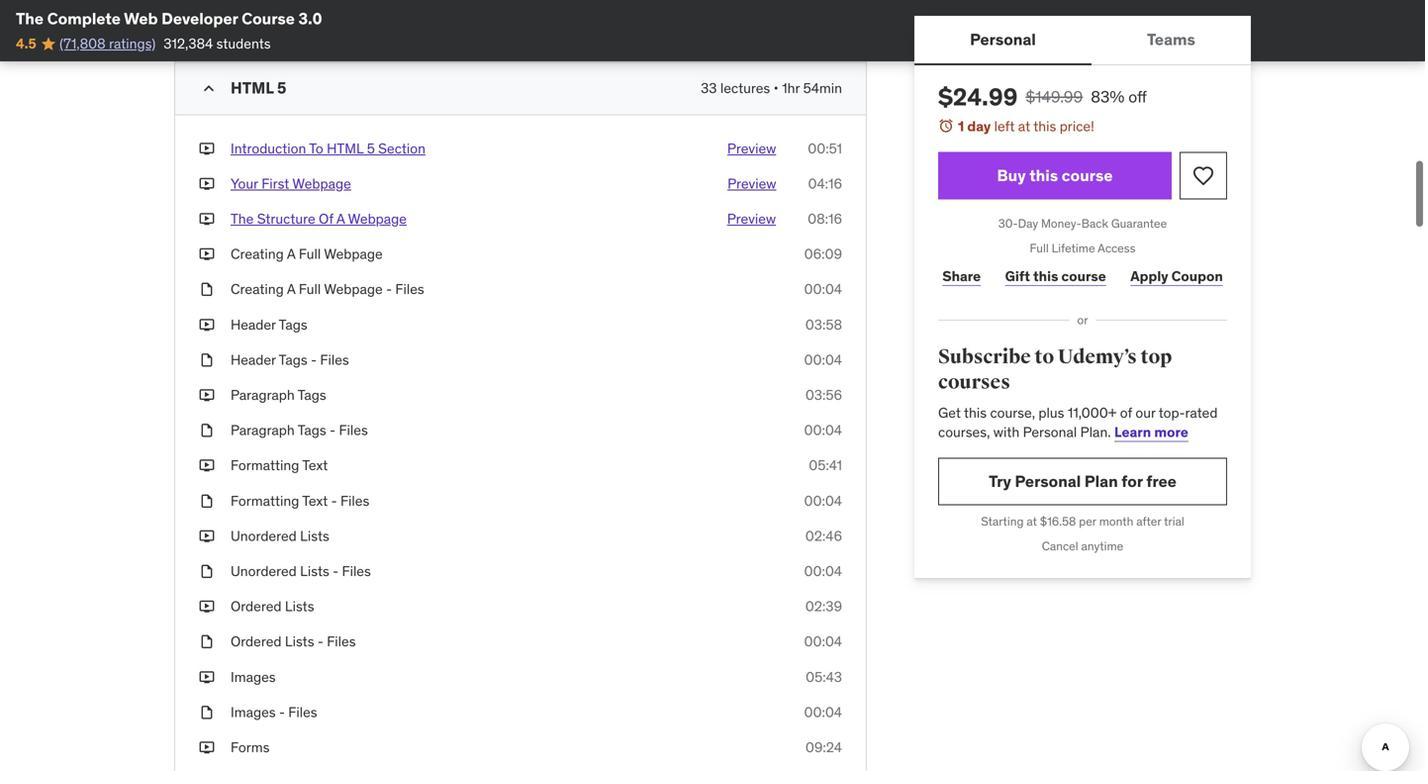 Task type: locate. For each thing, give the bounding box(es) containing it.
try personal plan for free link
[[939, 458, 1228, 505]]

xsmall image for unordered lists
[[199, 527, 215, 546]]

lists up unordered lists - files
[[300, 527, 330, 545]]

day
[[1018, 216, 1039, 231]]

at right left
[[1019, 117, 1031, 135]]

unordered lists
[[231, 527, 330, 545]]

2 vertical spatial a
[[287, 280, 296, 298]]

lists down unordered lists
[[300, 562, 330, 580]]

2 course from the top
[[1062, 267, 1107, 285]]

3 xsmall image from the top
[[199, 280, 215, 299]]

1 header from the top
[[231, 316, 276, 333]]

1 vertical spatial the
[[231, 210, 254, 228]]

full down the structure of a webpage button on the left
[[299, 245, 321, 263]]

text
[[302, 457, 328, 474], [302, 492, 328, 510]]

introduction to html 5 section
[[231, 139, 426, 157]]

full
[[1030, 240, 1049, 256], [299, 245, 321, 263], [299, 280, 321, 298]]

1 unordered from the top
[[231, 527, 297, 545]]

00:04 down 03:58
[[804, 351, 843, 369]]

course up back
[[1062, 165, 1113, 186]]

this
[[1034, 117, 1057, 135], [1030, 165, 1059, 186], [1034, 267, 1059, 285], [964, 404, 987, 422]]

the up 4.5
[[16, 8, 44, 29]]

paragraph
[[231, 386, 295, 404], [231, 421, 295, 439]]

0 vertical spatial 5
[[277, 78, 287, 98]]

tags for header tags - files
[[279, 351, 308, 369]]

webpage
[[292, 175, 351, 193], [348, 210, 407, 228], [324, 245, 383, 263], [324, 280, 383, 298]]

- for header tags - files
[[311, 351, 317, 369]]

1 vertical spatial course
[[1062, 267, 1107, 285]]

preview for 00:51
[[728, 139, 777, 157]]

1 vertical spatial images
[[231, 703, 276, 721]]

2 paragraph from the top
[[231, 421, 295, 439]]

web
[[124, 8, 158, 29]]

unordered
[[231, 527, 297, 545], [231, 562, 297, 580]]

1 vertical spatial paragraph
[[231, 421, 295, 439]]

to
[[1035, 345, 1055, 369]]

2 xsmall image from the top
[[199, 245, 215, 264]]

images
[[231, 668, 276, 686], [231, 703, 276, 721]]

1 vertical spatial creating
[[231, 280, 284, 298]]

(71,808
[[60, 35, 106, 52]]

05:41
[[809, 457, 843, 474]]

4.5
[[16, 35, 36, 52]]

a down structure
[[287, 245, 296, 263]]

02:46
[[806, 527, 843, 545]]

starting
[[981, 514, 1024, 529]]

xsmall image for header tags - files
[[199, 350, 215, 370]]

formatting down paragraph tags - files
[[231, 457, 299, 474]]

5 00:04 from the top
[[804, 562, 843, 580]]

buy this course
[[998, 165, 1113, 186]]

course
[[1062, 165, 1113, 186], [1062, 267, 1107, 285]]

with
[[994, 423, 1020, 441]]

files
[[395, 280, 425, 298], [320, 351, 349, 369], [339, 421, 368, 439], [341, 492, 370, 510], [342, 562, 371, 580], [327, 633, 356, 651], [288, 703, 317, 721]]

1hr
[[782, 79, 800, 97]]

course inside the buy this course button
[[1062, 165, 1113, 186]]

1
[[958, 117, 965, 135]]

0 horizontal spatial html
[[231, 78, 274, 98]]

6 00:04 from the top
[[804, 633, 843, 651]]

2 images from the top
[[231, 703, 276, 721]]

5 xsmall image from the top
[[199, 456, 215, 476]]

cancel
[[1042, 538, 1079, 554]]

xsmall image for creating a full webpage
[[199, 245, 215, 264]]

06:09
[[805, 245, 843, 263]]

preview down lectures
[[728, 139, 777, 157]]

2 creating from the top
[[231, 280, 284, 298]]

1 course from the top
[[1062, 165, 1113, 186]]

webpage right of
[[348, 210, 407, 228]]

2 xsmall image from the top
[[199, 139, 215, 158]]

first
[[262, 175, 289, 193]]

2 text from the top
[[302, 492, 328, 510]]

off
[[1129, 87, 1148, 107]]

html right to
[[327, 139, 364, 157]]

header down header tags
[[231, 351, 276, 369]]

a inside the structure of a webpage button
[[336, 210, 345, 228]]

$24.99 $149.99 83% off
[[939, 82, 1148, 112]]

webpage up the structure of a webpage
[[292, 175, 351, 193]]

plan
[[1085, 471, 1119, 491]]

access
[[1098, 240, 1136, 256]]

tags up "paragraph tags"
[[279, 351, 308, 369]]

0 vertical spatial preview
[[728, 139, 777, 157]]

5 left section
[[367, 139, 375, 157]]

get this course, plus 11,000+ of our top-rated courses, with personal plan.
[[939, 404, 1218, 441]]

course for buy this course
[[1062, 165, 1113, 186]]

header for header tags
[[231, 316, 276, 333]]

tags for paragraph tags
[[298, 386, 326, 404]]

1 vertical spatial a
[[287, 245, 296, 263]]

0 vertical spatial header
[[231, 316, 276, 333]]

1 vertical spatial header
[[231, 351, 276, 369]]

personal up $24.99 in the right top of the page
[[970, 29, 1036, 49]]

0 vertical spatial creating
[[231, 245, 284, 263]]

unordered for unordered lists
[[231, 527, 297, 545]]

0 vertical spatial formatting
[[231, 457, 299, 474]]

tags up formatting text
[[298, 421, 326, 439]]

4 xsmall image from the top
[[199, 315, 215, 335]]

formatting
[[231, 457, 299, 474], [231, 492, 299, 510]]

personal inside 'button'
[[970, 29, 1036, 49]]

1 vertical spatial 5
[[367, 139, 375, 157]]

1 text from the top
[[302, 457, 328, 474]]

0 vertical spatial course
[[1062, 165, 1113, 186]]

personal up $16.58
[[1015, 471, 1081, 491]]

formatting down formatting text
[[231, 492, 299, 510]]

1 vertical spatial at
[[1027, 514, 1038, 529]]

structure
[[257, 210, 316, 228]]

header up header tags - files
[[231, 316, 276, 333]]

0 horizontal spatial 5
[[277, 78, 287, 98]]

7 00:04 from the top
[[804, 703, 843, 721]]

4 xsmall image from the top
[[199, 350, 215, 370]]

5
[[277, 78, 287, 98], [367, 139, 375, 157]]

0 vertical spatial ordered
[[231, 598, 282, 615]]

8 xsmall image from the top
[[199, 527, 215, 546]]

- for paragraph tags - files
[[330, 421, 336, 439]]

0 vertical spatial paragraph
[[231, 386, 295, 404]]

at left $16.58
[[1027, 514, 1038, 529]]

1 horizontal spatial the
[[231, 210, 254, 228]]

full for creating a full webpage - files
[[299, 280, 321, 298]]

08:16
[[808, 210, 843, 228]]

10 xsmall image from the top
[[199, 668, 215, 687]]

5 up introduction
[[277, 78, 287, 98]]

the for the structure of a webpage
[[231, 210, 254, 228]]

images - files
[[231, 703, 317, 721]]

1 formatting from the top
[[231, 457, 299, 474]]

preview for 04:16
[[728, 175, 777, 193]]

the down "your"
[[231, 210, 254, 228]]

preview left 08:16
[[727, 210, 776, 228]]

unordered up 'ordered lists'
[[231, 562, 297, 580]]

2 header from the top
[[231, 351, 276, 369]]

6 xsmall image from the top
[[199, 421, 215, 440]]

formatting for formatting text
[[231, 457, 299, 474]]

1 vertical spatial formatting
[[231, 492, 299, 510]]

02:39
[[806, 598, 843, 615]]

00:04 up 02:39
[[804, 562, 843, 580]]

xsmall image for forms
[[199, 738, 215, 757]]

0 vertical spatial personal
[[970, 29, 1036, 49]]

course down lifetime
[[1062, 267, 1107, 285]]

this right gift
[[1034, 267, 1059, 285]]

tags up header tags - files
[[279, 316, 308, 333]]

formatting for formatting text - files
[[231, 492, 299, 510]]

1 ordered from the top
[[231, 598, 282, 615]]

creating for creating a full webpage
[[231, 245, 284, 263]]

coupon
[[1172, 267, 1224, 285]]

preview for 08:16
[[727, 210, 776, 228]]

xsmall image for paragraph tags - files
[[199, 421, 215, 440]]

files for ordered lists - files
[[327, 633, 356, 651]]

text up formatting text - files
[[302, 457, 328, 474]]

learn more
[[1115, 423, 1189, 441]]

2 vertical spatial personal
[[1015, 471, 1081, 491]]

lists
[[300, 527, 330, 545], [300, 562, 330, 580], [285, 598, 314, 615], [285, 633, 314, 651]]

course
[[242, 8, 295, 29]]

text for formatting text
[[302, 457, 328, 474]]

paragraph down "paragraph tags"
[[231, 421, 295, 439]]

frequently
[[231, 19, 297, 37]]

8 xsmall image from the top
[[199, 703, 215, 722]]

paragraph tags
[[231, 386, 326, 404]]

1 xsmall image from the top
[[199, 209, 215, 229]]

personal down plus
[[1023, 423, 1078, 441]]

this up the courses,
[[964, 404, 987, 422]]

unordered down formatting text - files
[[231, 527, 297, 545]]

00:04 down '06:09'
[[804, 280, 843, 298]]

tags for header tags
[[279, 316, 308, 333]]

04:16
[[808, 175, 843, 193]]

tab list
[[915, 16, 1251, 65]]

2 00:04 from the top
[[804, 351, 843, 369]]

images up images - files
[[231, 668, 276, 686]]

month
[[1100, 514, 1134, 529]]

1 vertical spatial unordered
[[231, 562, 297, 580]]

this right buy
[[1030, 165, 1059, 186]]

get
[[939, 404, 961, 422]]

9 xsmall image from the top
[[199, 738, 215, 757]]

full down day
[[1030, 240, 1049, 256]]

introduction
[[231, 139, 306, 157]]

at
[[1019, 117, 1031, 135], [1027, 514, 1038, 529]]

05:43
[[806, 668, 843, 686]]

this inside get this course, plus 11,000+ of our top-rated courses, with personal plan.
[[964, 404, 987, 422]]

xsmall image
[[199, 19, 215, 38], [199, 139, 215, 158], [199, 174, 215, 194], [199, 350, 215, 370], [199, 386, 215, 405], [199, 421, 215, 440], [199, 491, 215, 511], [199, 527, 215, 546], [199, 632, 215, 652], [199, 668, 215, 687]]

00:04 down 02:39
[[804, 633, 843, 651]]

30-day money-back guarantee full lifetime access
[[999, 216, 1168, 256]]

paragraph down header tags - files
[[231, 386, 295, 404]]

lifetime
[[1052, 240, 1096, 256]]

unordered lists - files
[[231, 562, 371, 580]]

xsmall image for creating a full webpage - files
[[199, 280, 215, 299]]

your first webpage button
[[231, 174, 351, 194]]

lists down unordered lists - files
[[285, 598, 314, 615]]

0 vertical spatial text
[[302, 457, 328, 474]]

312,384
[[164, 35, 213, 52]]

html 5
[[231, 78, 287, 98]]

0 vertical spatial unordered
[[231, 527, 297, 545]]

html right small icon
[[231, 78, 274, 98]]

1 horizontal spatial 5
[[367, 139, 375, 157]]

1 images from the top
[[231, 668, 276, 686]]

xsmall image for paragraph tags
[[199, 386, 215, 405]]

course for gift this course
[[1062, 267, 1107, 285]]

ordered
[[231, 598, 282, 615], [231, 633, 282, 651]]

7 xsmall image from the top
[[199, 597, 215, 616]]

webpage inside button
[[292, 175, 351, 193]]

files for paragraph tags - files
[[339, 421, 368, 439]]

your
[[231, 175, 258, 193]]

0 vertical spatial a
[[336, 210, 345, 228]]

creating down structure
[[231, 245, 284, 263]]

2 formatting from the top
[[231, 492, 299, 510]]

00:04 up "09:24"
[[804, 703, 843, 721]]

00:04 down 03:56 at the right bottom of the page
[[804, 421, 843, 439]]

1 vertical spatial text
[[302, 492, 328, 510]]

a down creating a full webpage
[[287, 280, 296, 298]]

ordered for ordered lists
[[231, 598, 282, 615]]

unordered for unordered lists - files
[[231, 562, 297, 580]]

creating a full webpage - files
[[231, 280, 425, 298]]

alarm image
[[939, 118, 954, 134]]

forms
[[231, 739, 270, 756]]

free
[[1147, 471, 1177, 491]]

creating up header tags
[[231, 280, 284, 298]]

top
[[1141, 345, 1173, 369]]

5 xsmall image from the top
[[199, 386, 215, 405]]

asked
[[300, 19, 338, 37]]

0 vertical spatial images
[[231, 668, 276, 686]]

1 xsmall image from the top
[[199, 19, 215, 38]]

1 horizontal spatial html
[[327, 139, 364, 157]]

course inside gift this course link
[[1062, 267, 1107, 285]]

1 vertical spatial personal
[[1023, 423, 1078, 441]]

1 creating from the top
[[231, 245, 284, 263]]

2 unordered from the top
[[231, 562, 297, 580]]

0 vertical spatial the
[[16, 8, 44, 29]]

2 ordered from the top
[[231, 633, 282, 651]]

xsmall image for images - files
[[199, 703, 215, 722]]

0 horizontal spatial the
[[16, 8, 44, 29]]

gift
[[1006, 267, 1031, 285]]

1 vertical spatial ordered
[[231, 633, 282, 651]]

this inside button
[[1030, 165, 1059, 186]]

6 xsmall image from the top
[[199, 562, 215, 581]]

9 xsmall image from the top
[[199, 632, 215, 652]]

00:04 up '02:46'
[[804, 492, 843, 510]]

1 paragraph from the top
[[231, 386, 295, 404]]

starting at $16.58 per month after trial cancel anytime
[[981, 514, 1185, 554]]

ordered up ordered lists - files
[[231, 598, 282, 615]]

xsmall image
[[199, 209, 215, 229], [199, 245, 215, 264], [199, 280, 215, 299], [199, 315, 215, 335], [199, 456, 215, 476], [199, 562, 215, 581], [199, 597, 215, 616], [199, 703, 215, 722], [199, 738, 215, 757]]

webpage up "creating a full webpage - files"
[[324, 245, 383, 263]]

7 xsmall image from the top
[[199, 491, 215, 511]]

this for buy
[[1030, 165, 1059, 186]]

1 vertical spatial preview
[[728, 175, 777, 193]]

xsmall image for ordered lists - files
[[199, 632, 215, 652]]

00:04
[[804, 280, 843, 298], [804, 351, 843, 369], [804, 421, 843, 439], [804, 492, 843, 510], [804, 562, 843, 580], [804, 633, 843, 651], [804, 703, 843, 721]]

0 vertical spatial at
[[1019, 117, 1031, 135]]

preview left 04:16
[[728, 175, 777, 193]]

1 00:04 from the top
[[804, 280, 843, 298]]

a right of
[[336, 210, 345, 228]]

lists down 'ordered lists'
[[285, 633, 314, 651]]

tags up paragraph tags - files
[[298, 386, 326, 404]]

creating a full webpage
[[231, 245, 383, 263]]

day
[[968, 117, 991, 135]]

the inside button
[[231, 210, 254, 228]]

full down creating a full webpage
[[299, 280, 321, 298]]

1 vertical spatial html
[[327, 139, 364, 157]]

ordered down 'ordered lists'
[[231, 633, 282, 651]]

text up unordered lists
[[302, 492, 328, 510]]

apply
[[1131, 267, 1169, 285]]

wishlist image
[[1192, 164, 1216, 188]]

images up forms
[[231, 703, 276, 721]]

2 vertical spatial preview
[[727, 210, 776, 228]]

share button
[[939, 257, 986, 296]]



Task type: vqa. For each thing, say whether or not it's contained in the screenshot.


Task type: describe. For each thing, give the bounding box(es) containing it.
html inside button
[[327, 139, 364, 157]]

xsmall image for formatting text - files
[[199, 491, 215, 511]]

83%
[[1091, 87, 1125, 107]]

files for formatting text - files
[[341, 492, 370, 510]]

33 lectures • 1hr 54min
[[701, 79, 843, 97]]

personal inside get this course, plus 11,000+ of our top-rated courses, with personal plan.
[[1023, 423, 1078, 441]]

gift this course
[[1006, 267, 1107, 285]]

price!
[[1060, 117, 1095, 135]]

03:58
[[806, 316, 843, 333]]

formatting text - files
[[231, 492, 370, 510]]

learn more link
[[1115, 423, 1189, 441]]

ordered for ordered lists - files
[[231, 633, 282, 651]]

plan.
[[1081, 423, 1112, 441]]

personal button
[[915, 16, 1092, 63]]

ordered lists - files
[[231, 633, 356, 651]]

courses
[[939, 370, 1011, 395]]

webpage down creating a full webpage
[[324, 280, 383, 298]]

33
[[701, 79, 717, 97]]

left
[[995, 117, 1015, 135]]

subscribe to udemy's top courses
[[939, 345, 1173, 395]]

full inside 30-day money-back guarantee full lifetime access
[[1030, 240, 1049, 256]]

xsmall image for unordered lists - files
[[199, 562, 215, 581]]

•
[[774, 79, 779, 97]]

courses,
[[939, 423, 991, 441]]

buy this course button
[[939, 152, 1172, 200]]

this down $24.99 $149.99 83% off
[[1034, 117, 1057, 135]]

images for images - files
[[231, 703, 276, 721]]

course,
[[991, 404, 1036, 422]]

the for the complete web developer course 3.0
[[16, 8, 44, 29]]

students
[[217, 35, 271, 52]]

our
[[1136, 404, 1156, 422]]

1 day left at this price!
[[958, 117, 1095, 135]]

the structure of a webpage
[[231, 210, 407, 228]]

3 00:04 from the top
[[804, 421, 843, 439]]

questions
[[342, 19, 405, 37]]

udemy's
[[1058, 345, 1137, 369]]

apply coupon
[[1131, 267, 1224, 285]]

try personal plan for free
[[989, 471, 1177, 491]]

xsmall image for ordered lists
[[199, 597, 215, 616]]

full for creating a full webpage
[[299, 245, 321, 263]]

plus
[[1039, 404, 1065, 422]]

the complete web developer course 3.0
[[16, 8, 322, 29]]

or
[[1078, 313, 1089, 328]]

teams button
[[1092, 16, 1251, 63]]

share
[[943, 267, 981, 285]]

a for creating a full webpage
[[287, 245, 296, 263]]

learn
[[1115, 423, 1152, 441]]

buy
[[998, 165, 1026, 186]]

- for unordered lists - files
[[333, 562, 339, 580]]

your first webpage
[[231, 175, 351, 193]]

this for get
[[964, 404, 987, 422]]

- for ordered lists - files
[[318, 633, 324, 651]]

tab list containing personal
[[915, 16, 1251, 65]]

section
[[378, 139, 426, 157]]

- for formatting text - files
[[331, 492, 337, 510]]

lists for unordered lists - files
[[300, 562, 330, 580]]

$24.99
[[939, 82, 1018, 112]]

xsmall image for images
[[199, 668, 215, 687]]

paragraph tags - files
[[231, 421, 368, 439]]

back
[[1082, 216, 1109, 231]]

top-
[[1159, 404, 1186, 422]]

tags for paragraph tags - files
[[298, 421, 326, 439]]

header tags
[[231, 316, 308, 333]]

teams
[[1148, 29, 1196, 49]]

complete
[[47, 8, 121, 29]]

$16.58
[[1040, 514, 1077, 529]]

try
[[989, 471, 1012, 491]]

lists for unordered lists
[[300, 527, 330, 545]]

files for header tags - files
[[320, 351, 349, 369]]

gift this course link
[[1001, 257, 1111, 296]]

per
[[1079, 514, 1097, 529]]

frequently asked questions
[[231, 19, 405, 37]]

header tags - files
[[231, 351, 349, 369]]

ratings)
[[109, 35, 156, 52]]

rated
[[1186, 404, 1218, 422]]

creating for creating a full webpage - files
[[231, 280, 284, 298]]

paragraph for paragraph tags - files
[[231, 421, 295, 439]]

images for images
[[231, 668, 276, 686]]

paragraph for paragraph tags
[[231, 386, 295, 404]]

3 xsmall image from the top
[[199, 174, 215, 194]]

4 00:04 from the top
[[804, 492, 843, 510]]

at inside starting at $16.58 per month after trial cancel anytime
[[1027, 514, 1038, 529]]

files for unordered lists - files
[[342, 562, 371, 580]]

of
[[319, 210, 333, 228]]

3.0
[[299, 8, 322, 29]]

$149.99
[[1026, 87, 1083, 107]]

xsmall image for header tags
[[199, 315, 215, 335]]

lists for ordered lists - files
[[285, 633, 314, 651]]

subscribe
[[939, 345, 1031, 369]]

03:56
[[806, 386, 843, 404]]

lectures
[[721, 79, 771, 97]]

09:24
[[806, 739, 843, 756]]

webpage inside button
[[348, 210, 407, 228]]

a for creating a full webpage - files
[[287, 280, 296, 298]]

apply coupon button
[[1127, 257, 1228, 296]]

5 inside button
[[367, 139, 375, 157]]

of
[[1121, 404, 1133, 422]]

54min
[[804, 79, 843, 97]]

formatting text
[[231, 457, 328, 474]]

header for header tags - files
[[231, 351, 276, 369]]

(71,808 ratings)
[[60, 35, 156, 52]]

30-
[[999, 216, 1018, 231]]

small image
[[199, 79, 219, 98]]

lists for ordered lists
[[285, 598, 314, 615]]

0 vertical spatial html
[[231, 78, 274, 98]]

anytime
[[1082, 538, 1124, 554]]

this for gift
[[1034, 267, 1059, 285]]

xsmall image for formatting text
[[199, 456, 215, 476]]

after
[[1137, 514, 1162, 529]]

312,384 students
[[164, 35, 271, 52]]

for
[[1122, 471, 1143, 491]]

more
[[1155, 423, 1189, 441]]

developer
[[162, 8, 238, 29]]

text for formatting text - files
[[302, 492, 328, 510]]



